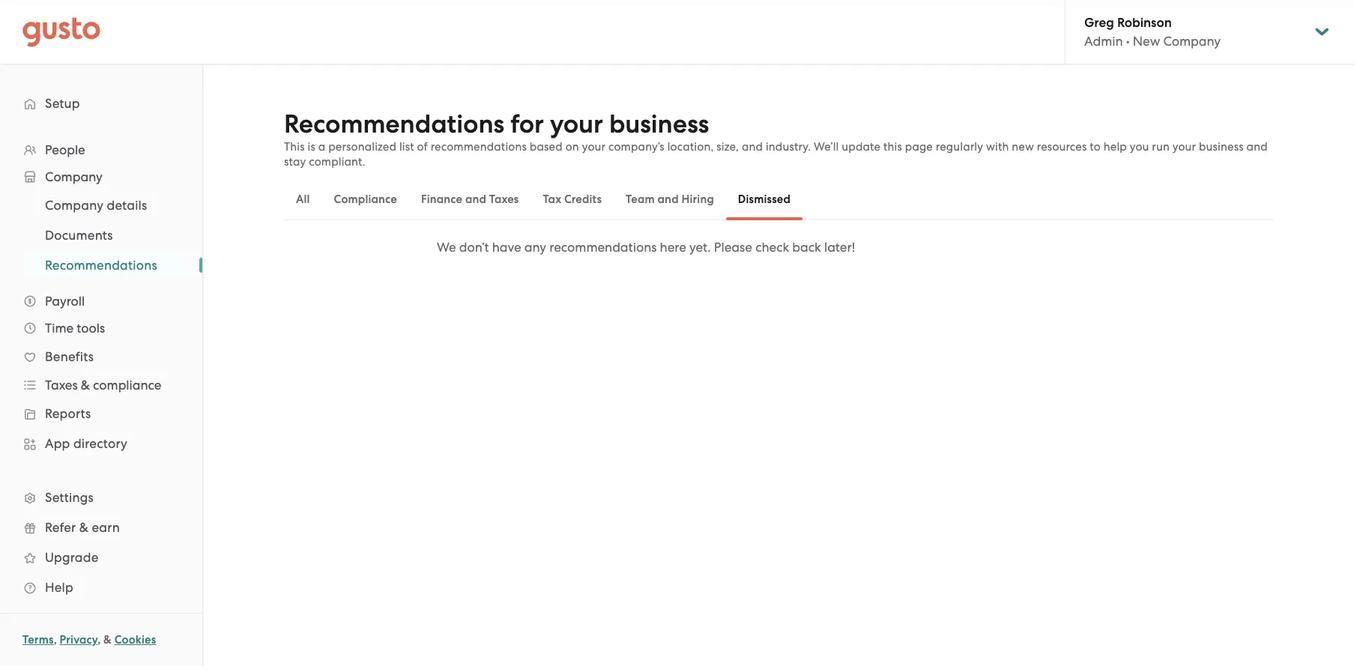 Task type: locate. For each thing, give the bounding box(es) containing it.
,
[[54, 633, 57, 647], [98, 633, 101, 647]]

company inside dropdown button
[[45, 169, 102, 184]]

a
[[318, 140, 326, 154]]

, left the cookies button
[[98, 633, 101, 647]]

& for compliance
[[81, 378, 90, 393]]

0 vertical spatial taxes
[[489, 193, 519, 206]]

0 horizontal spatial recommendations
[[45, 258, 157, 273]]

list containing people
[[0, 136, 202, 603]]

company
[[1164, 34, 1221, 49], [45, 169, 102, 184], [45, 198, 104, 213]]

list
[[0, 136, 202, 603], [0, 190, 202, 280]]

2 list from the top
[[0, 190, 202, 280]]

recommendations for recommendations for your business this is a personalized list of recommendations based on your company's location, size, and industry. we'll update this page regularly with new resources to help you run your business and stay compliant.
[[284, 109, 505, 139]]

company down people
[[45, 169, 102, 184]]

recommendation categories for your business tab list
[[284, 178, 1274, 220]]

recommendations up finance and taxes 'button'
[[431, 140, 527, 154]]

of
[[417, 140, 428, 154]]

setup
[[45, 96, 80, 111]]

with
[[986, 140, 1009, 154]]

your right run
[[1173, 140, 1197, 154]]

earn
[[92, 520, 120, 535]]

& left earn
[[79, 520, 89, 535]]

greg
[[1085, 15, 1115, 31]]

0 vertical spatial recommendations
[[284, 109, 505, 139]]

recommendations
[[431, 140, 527, 154], [550, 240, 657, 255]]

0 horizontal spatial taxes
[[45, 378, 78, 393]]

1 horizontal spatial recommendations
[[284, 109, 505, 139]]

taxes up the have at top left
[[489, 193, 519, 206]]

1 horizontal spatial ,
[[98, 633, 101, 647]]

2 vertical spatial &
[[104, 633, 112, 647]]

business up company's
[[609, 109, 709, 139]]

taxes inside "dropdown button"
[[45, 378, 78, 393]]

team and hiring
[[626, 193, 714, 206]]

don't
[[459, 240, 489, 255]]

recommendations down documents 'link'
[[45, 258, 157, 273]]

2 vertical spatial company
[[45, 198, 104, 213]]

based
[[530, 140, 563, 154]]

documents link
[[27, 222, 187, 249]]

1 horizontal spatial recommendations
[[550, 240, 657, 255]]

& down benefits link
[[81, 378, 90, 393]]

business
[[609, 109, 709, 139], [1199, 140, 1244, 154]]

reports
[[45, 406, 91, 421]]

compliance
[[334, 193, 397, 206]]

we'll
[[814, 140, 839, 154]]

, left privacy
[[54, 633, 57, 647]]

tax credits button
[[531, 181, 614, 217]]

1 vertical spatial taxes
[[45, 378, 78, 393]]

0 vertical spatial recommendations
[[431, 140, 527, 154]]

2 , from the left
[[98, 633, 101, 647]]

and
[[742, 140, 763, 154], [1247, 140, 1268, 154], [465, 193, 487, 206], [658, 193, 679, 206]]

details
[[107, 198, 147, 213]]

hiring
[[682, 193, 714, 206]]

0 horizontal spatial business
[[609, 109, 709, 139]]

settings link
[[15, 484, 187, 511]]

recommendations inside list
[[45, 258, 157, 273]]

page
[[905, 140, 933, 154]]

compliance button
[[322, 181, 409, 217]]

is
[[308, 140, 316, 154]]

1 vertical spatial business
[[1199, 140, 1244, 154]]

gusto navigation element
[[0, 64, 202, 627]]

recommendations down "credits"
[[550, 240, 657, 255]]

later!
[[825, 240, 855, 255]]

company details link
[[27, 192, 187, 219]]

privacy
[[60, 633, 98, 647]]

company details
[[45, 198, 147, 213]]

team
[[626, 193, 655, 206]]

1 vertical spatial company
[[45, 169, 102, 184]]

terms , privacy , & cookies
[[22, 633, 156, 647]]

taxes & compliance
[[45, 378, 161, 393]]

recommendations up list at top left
[[284, 109, 505, 139]]

1 horizontal spatial business
[[1199, 140, 1244, 154]]

recommendations link
[[27, 252, 187, 279]]

company for company details
[[45, 198, 104, 213]]

business right run
[[1199, 140, 1244, 154]]

0 vertical spatial &
[[81, 378, 90, 393]]

1 vertical spatial recommendations
[[45, 258, 157, 273]]

0 horizontal spatial ,
[[54, 633, 57, 647]]

list
[[400, 140, 414, 154]]

directory
[[73, 436, 127, 451]]

admin
[[1085, 34, 1123, 49]]

recommendations
[[284, 109, 505, 139], [45, 258, 157, 273]]

recommendations inside recommendations for your business this is a personalized list of recommendations based on your company's location, size, and industry. we'll update this page regularly with new resources to help you run your business and stay compliant.
[[431, 140, 527, 154]]

0 horizontal spatial recommendations
[[431, 140, 527, 154]]

compliant.
[[309, 155, 366, 169]]

company button
[[15, 163, 187, 190]]

this
[[284, 140, 305, 154]]

your
[[550, 109, 603, 139], [582, 140, 606, 154], [1173, 140, 1197, 154]]

0 vertical spatial company
[[1164, 34, 1221, 49]]

1 , from the left
[[54, 633, 57, 647]]

1 horizontal spatial taxes
[[489, 193, 519, 206]]

cookies
[[115, 633, 156, 647]]

1 list from the top
[[0, 136, 202, 603]]

all
[[296, 193, 310, 206]]

cookies button
[[115, 631, 156, 649]]

& inside "dropdown button"
[[81, 378, 90, 393]]

here
[[660, 240, 686, 255]]

1 vertical spatial &
[[79, 520, 89, 535]]

recommendations inside recommendations for your business this is a personalized list of recommendations based on your company's location, size, and industry. we'll update this page regularly with new resources to help you run your business and stay compliant.
[[284, 109, 505, 139]]

company up documents
[[45, 198, 104, 213]]

team and hiring button
[[614, 181, 726, 217]]

size,
[[717, 140, 739, 154]]

company's
[[609, 140, 665, 154]]

app directory
[[45, 436, 127, 451]]

taxes
[[489, 193, 519, 206], [45, 378, 78, 393]]

finance and taxes
[[421, 193, 519, 206]]

documents
[[45, 228, 113, 243]]

company inside greg robinson admin • new company
[[1164, 34, 1221, 49]]

credits
[[564, 193, 602, 206]]

& left the cookies button
[[104, 633, 112, 647]]

taxes up reports
[[45, 378, 78, 393]]

time
[[45, 321, 74, 336]]

please
[[714, 240, 753, 255]]

upgrade link
[[15, 544, 187, 571]]

for
[[511, 109, 544, 139]]

we don't have any recommendations here yet. please check back later!
[[437, 240, 855, 255]]

company right new
[[1164, 34, 1221, 49]]

privacy link
[[60, 633, 98, 647]]



Task type: vqa. For each thing, say whether or not it's contained in the screenshot.
Try
no



Task type: describe. For each thing, give the bounding box(es) containing it.
stay
[[284, 155, 306, 169]]

reports link
[[15, 400, 187, 427]]

resources
[[1037, 140, 1087, 154]]

home image
[[22, 17, 100, 47]]

all button
[[284, 181, 322, 217]]

dismissed button
[[726, 181, 803, 217]]

settings
[[45, 490, 94, 505]]

any
[[525, 240, 547, 255]]

robinson
[[1118, 15, 1172, 31]]

taxes inside 'button'
[[489, 193, 519, 206]]

0 vertical spatial business
[[609, 109, 709, 139]]

regularly
[[936, 140, 984, 154]]

help
[[45, 580, 73, 595]]

and inside button
[[658, 193, 679, 206]]

you
[[1130, 140, 1150, 154]]

time tools button
[[15, 315, 187, 342]]

your right on
[[582, 140, 606, 154]]

app directory link
[[15, 430, 187, 457]]

this
[[884, 140, 902, 154]]

•
[[1126, 34, 1130, 49]]

refer & earn
[[45, 520, 120, 535]]

tax
[[543, 193, 562, 206]]

greg robinson admin • new company
[[1085, 15, 1221, 49]]

your up on
[[550, 109, 603, 139]]

list containing company details
[[0, 190, 202, 280]]

benefits
[[45, 349, 94, 364]]

new
[[1133, 34, 1161, 49]]

& for earn
[[79, 520, 89, 535]]

time tools
[[45, 321, 105, 336]]

recommendations for your business this is a personalized list of recommendations based on your company's location, size, and industry. we'll update this page regularly with new resources to help you run your business and stay compliant.
[[284, 109, 1268, 169]]

dismissed
[[738, 193, 791, 206]]

terms
[[22, 633, 54, 647]]

and inside 'button'
[[465, 193, 487, 206]]

1 vertical spatial recommendations
[[550, 240, 657, 255]]

yet.
[[690, 240, 711, 255]]

finance and taxes button
[[409, 181, 531, 217]]

personalized
[[328, 140, 397, 154]]

update
[[842, 140, 881, 154]]

back
[[793, 240, 821, 255]]

taxes & compliance button
[[15, 372, 187, 399]]

company for company
[[45, 169, 102, 184]]

location,
[[668, 140, 714, 154]]

benefits link
[[15, 343, 187, 370]]

finance
[[421, 193, 463, 206]]

refer & earn link
[[15, 514, 187, 541]]

tax credits
[[543, 193, 602, 206]]

to
[[1090, 140, 1101, 154]]

we
[[437, 240, 456, 255]]

have
[[492, 240, 521, 255]]

tools
[[77, 321, 105, 336]]

terms link
[[22, 633, 54, 647]]

industry.
[[766, 140, 811, 154]]

upgrade
[[45, 550, 99, 565]]

compliance
[[93, 378, 161, 393]]

people
[[45, 142, 85, 157]]

payroll
[[45, 294, 85, 309]]

new
[[1012, 140, 1034, 154]]

help link
[[15, 574, 187, 601]]

run
[[1152, 140, 1170, 154]]

payroll button
[[15, 288, 187, 315]]

recommendations for recommendations
[[45, 258, 157, 273]]

on
[[566, 140, 579, 154]]

check
[[756, 240, 789, 255]]

setup link
[[15, 90, 187, 117]]

app
[[45, 436, 70, 451]]

people button
[[15, 136, 187, 163]]

help
[[1104, 140, 1127, 154]]

refer
[[45, 520, 76, 535]]



